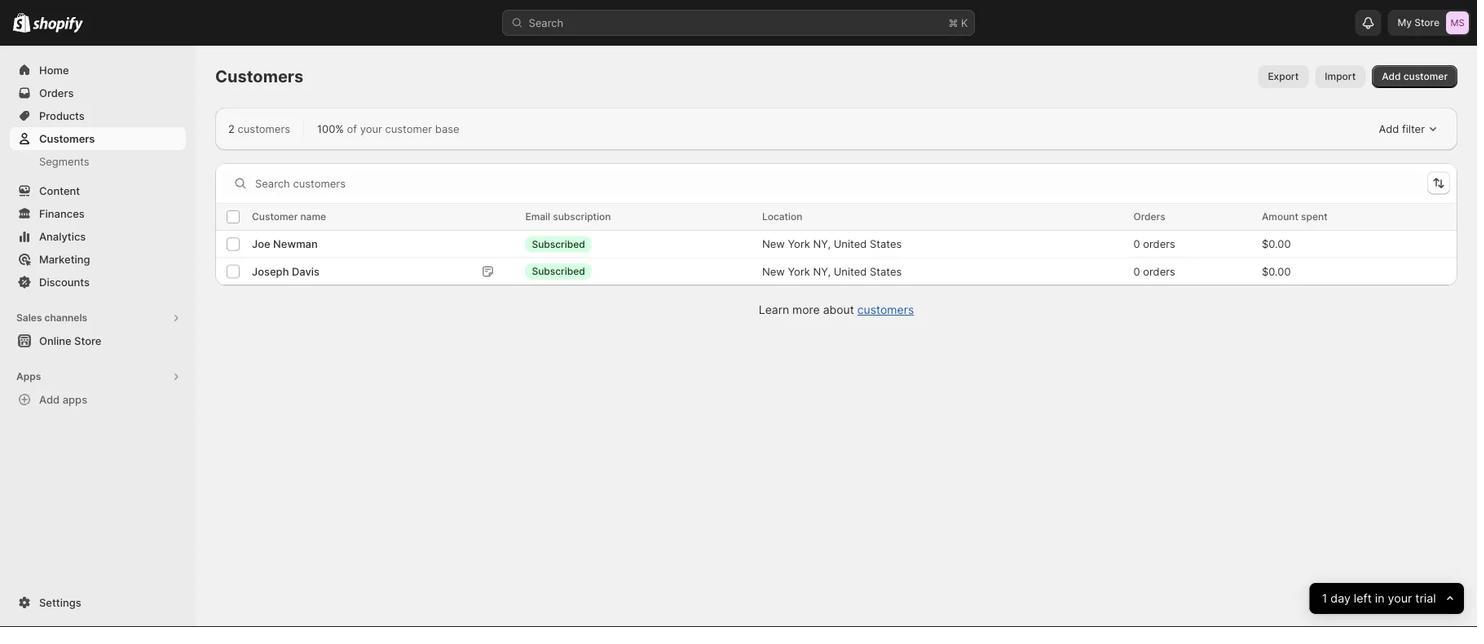 Task type: locate. For each thing, give the bounding box(es) containing it.
0 orders for joe newman
[[1134, 237, 1176, 250]]

0 vertical spatial york
[[788, 237, 810, 250]]

1 vertical spatial united
[[834, 265, 867, 277]]

1 vertical spatial customers
[[858, 303, 914, 317]]

add inside add apps button
[[39, 393, 60, 406]]

0 horizontal spatial customer
[[385, 122, 432, 135]]

email
[[525, 211, 550, 223]]

1 vertical spatial add
[[1379, 122, 1400, 135]]

home
[[39, 64, 69, 76]]

0 vertical spatial $0.00
[[1262, 237, 1291, 250]]

0 horizontal spatial store
[[74, 334, 101, 347]]

amount spent
[[1262, 211, 1328, 223]]

1 0 orders from the top
[[1134, 237, 1176, 250]]

of
[[347, 122, 357, 135]]

1 0 from the top
[[1134, 237, 1140, 250]]

1 york from the top
[[788, 237, 810, 250]]

1 subscribed from the top
[[532, 238, 585, 250]]

customer
[[252, 211, 298, 223]]

1 new york ny, united states from the top
[[762, 237, 902, 250]]

add for add customer
[[1382, 71, 1401, 82]]

2 0 orders from the top
[[1134, 265, 1176, 277]]

1 vertical spatial orders
[[1143, 265, 1176, 277]]

1 united from the top
[[834, 237, 867, 250]]

1 vertical spatial new
[[762, 265, 785, 277]]

1 vertical spatial customer
[[385, 122, 432, 135]]

1 vertical spatial ny,
[[813, 265, 831, 277]]

0 vertical spatial add
[[1382, 71, 1401, 82]]

store down sales channels button
[[74, 334, 101, 347]]

segments link
[[10, 150, 186, 173]]

1 horizontal spatial store
[[1415, 17, 1440, 29]]

add for add apps
[[39, 393, 60, 406]]

customers up segments
[[39, 132, 95, 145]]

subscribed for joe newman
[[532, 238, 585, 250]]

united for joe newman
[[834, 237, 867, 250]]

new for joseph davis
[[762, 265, 785, 277]]

customers right about on the right
[[858, 303, 914, 317]]

ny,
[[813, 237, 831, 250], [813, 265, 831, 277]]

store right the my
[[1415, 17, 1440, 29]]

0
[[1134, 237, 1140, 250], [1134, 265, 1140, 277]]

1 vertical spatial states
[[870, 265, 902, 277]]

joe newman link
[[252, 236, 318, 252]]

base
[[435, 122, 460, 135]]

2 new york ny, united states from the top
[[762, 265, 902, 277]]

import
[[1325, 71, 1356, 82]]

customers
[[215, 66, 304, 86], [39, 132, 95, 145]]

0 horizontal spatial shopify image
[[13, 13, 30, 32]]

customer up filter
[[1404, 71, 1448, 82]]

states for joseph davis
[[870, 265, 902, 277]]

products
[[39, 109, 85, 122]]

products link
[[10, 104, 186, 127]]

add left apps
[[39, 393, 60, 406]]

2
[[228, 122, 235, 135]]

1 horizontal spatial your
[[1388, 592, 1413, 605]]

2 new from the top
[[762, 265, 785, 277]]

ny, for newman
[[813, 237, 831, 250]]

customer left base
[[385, 122, 432, 135]]

ny, down search customers 'text box'
[[813, 237, 831, 250]]

0 horizontal spatial orders
[[39, 86, 74, 99]]

states
[[870, 237, 902, 250], [870, 265, 902, 277]]

1 $0.00 from the top
[[1262, 237, 1291, 250]]

subscribed for joseph davis
[[532, 265, 585, 277]]

new down location
[[762, 237, 785, 250]]

0 vertical spatial ny,
[[813, 237, 831, 250]]

new york ny, united states for davis
[[762, 265, 902, 277]]

0 for newman
[[1134, 237, 1140, 250]]

york
[[788, 237, 810, 250], [788, 265, 810, 277]]

your right of
[[360, 122, 382, 135]]

york down location
[[788, 237, 810, 250]]

customers right 2
[[238, 122, 290, 135]]

new up the learn
[[762, 265, 785, 277]]

$0.00
[[1262, 237, 1291, 250], [1262, 265, 1291, 277]]

k
[[961, 16, 968, 29]]

0 vertical spatial store
[[1415, 17, 1440, 29]]

sales channels button
[[10, 307, 186, 329]]

2 subscribed from the top
[[532, 265, 585, 277]]

my
[[1398, 17, 1412, 29]]

1 vertical spatial store
[[74, 334, 101, 347]]

2 ny, from the top
[[813, 265, 831, 277]]

0 vertical spatial 0
[[1134, 237, 1140, 250]]

0 vertical spatial new york ny, united states
[[762, 237, 902, 250]]

united
[[834, 237, 867, 250], [834, 265, 867, 277]]

york up more
[[788, 265, 810, 277]]

channels
[[44, 312, 87, 324]]

0 vertical spatial states
[[870, 237, 902, 250]]

new york ny, united states for newman
[[762, 237, 902, 250]]

0 horizontal spatial your
[[360, 122, 382, 135]]

0 vertical spatial customers
[[238, 122, 290, 135]]

1 horizontal spatial customer
[[1404, 71, 1448, 82]]

joe
[[252, 237, 270, 250]]

united up about on the right
[[834, 265, 867, 277]]

about
[[823, 303, 854, 317]]

subscribed
[[532, 238, 585, 250], [532, 265, 585, 277]]

name
[[300, 211, 326, 223]]

your inside dropdown button
[[1388, 592, 1413, 605]]

email subscription
[[525, 211, 611, 223]]

1 day left in your trial
[[1322, 592, 1437, 605]]

1 day left in your trial button
[[1310, 583, 1464, 614]]

new
[[762, 237, 785, 250], [762, 265, 785, 277]]

customers up 2 customers
[[215, 66, 304, 86]]

1 vertical spatial subscribed
[[532, 265, 585, 277]]

store
[[1415, 17, 1440, 29], [74, 334, 101, 347]]

1 new from the top
[[762, 237, 785, 250]]

2 united from the top
[[834, 265, 867, 277]]

new york ny, united states down location
[[762, 237, 902, 250]]

0 vertical spatial your
[[360, 122, 382, 135]]

add right the import
[[1382, 71, 1401, 82]]

0 orders
[[1134, 237, 1176, 250], [1134, 265, 1176, 277]]

york for joseph davis
[[788, 265, 810, 277]]

discounts
[[39, 276, 90, 288]]

0 vertical spatial orders
[[1143, 237, 1176, 250]]

1 vertical spatial 0
[[1134, 265, 1140, 277]]

2 0 from the top
[[1134, 265, 1140, 277]]

settings link
[[10, 591, 186, 614]]

2 states from the top
[[870, 265, 902, 277]]

2 york from the top
[[788, 265, 810, 277]]

customers
[[238, 122, 290, 135], [858, 303, 914, 317]]

1 orders from the top
[[1143, 237, 1176, 250]]

add
[[1382, 71, 1401, 82], [1379, 122, 1400, 135], [39, 393, 60, 406]]

customer
[[1404, 71, 1448, 82], [385, 122, 432, 135]]

2 vertical spatial add
[[39, 393, 60, 406]]

your
[[360, 122, 382, 135], [1388, 592, 1413, 605]]

2 orders from the top
[[1143, 265, 1176, 277]]

2 customers
[[228, 122, 290, 135]]

1 horizontal spatial orders
[[1134, 211, 1166, 223]]

shopify image
[[13, 13, 30, 32], [33, 17, 83, 33]]

1 vertical spatial 0 orders
[[1134, 265, 1176, 277]]

1 vertical spatial customers
[[39, 132, 95, 145]]

add left filter
[[1379, 122, 1400, 135]]

add inside add filter button
[[1379, 122, 1400, 135]]

2 $0.00 from the top
[[1262, 265, 1291, 277]]

united for joseph davis
[[834, 265, 867, 277]]

add apps
[[39, 393, 87, 406]]

1 vertical spatial $0.00
[[1262, 265, 1291, 277]]

ny, up learn more about customers at the right of page
[[813, 265, 831, 277]]

your right in
[[1388, 592, 1413, 605]]

store inside button
[[74, 334, 101, 347]]

add inside add customer button
[[1382, 71, 1401, 82]]

0 vertical spatial customer
[[1404, 71, 1448, 82]]

1 vertical spatial your
[[1388, 592, 1413, 605]]

0 for davis
[[1134, 265, 1140, 277]]

$0.00 for joe newman
[[1262, 237, 1291, 250]]

0 vertical spatial united
[[834, 237, 867, 250]]

spent
[[1301, 211, 1328, 223]]

1 horizontal spatial customers
[[215, 66, 304, 86]]

new york ny, united states up learn more about customers at the right of page
[[762, 265, 902, 277]]

orders for joe newman
[[1143, 237, 1176, 250]]

1 horizontal spatial customers
[[858, 303, 914, 317]]

orders
[[1143, 237, 1176, 250], [1143, 265, 1176, 277]]

0 vertical spatial 0 orders
[[1134, 237, 1176, 250]]

orders
[[39, 86, 74, 99], [1134, 211, 1166, 223]]

joseph davis link
[[252, 263, 320, 279]]

sales
[[16, 312, 42, 324]]

1 ny, from the top
[[813, 237, 831, 250]]

customers link
[[10, 127, 186, 150]]

united down search customers 'text box'
[[834, 237, 867, 250]]

customer inside button
[[1404, 71, 1448, 82]]

import button
[[1315, 65, 1366, 88]]

0 vertical spatial subscribed
[[532, 238, 585, 250]]

home link
[[10, 59, 186, 82]]

⌘ k
[[949, 16, 968, 29]]

newman
[[273, 237, 318, 250]]

1 vertical spatial york
[[788, 265, 810, 277]]

1 vertical spatial new york ny, united states
[[762, 265, 902, 277]]

Search customers text field
[[255, 170, 1421, 197]]

0 orders for joseph davis
[[1134, 265, 1176, 277]]

1 states from the top
[[870, 237, 902, 250]]

0 vertical spatial new
[[762, 237, 785, 250]]

analytics link
[[10, 225, 186, 248]]

new york ny, united states
[[762, 237, 902, 250], [762, 265, 902, 277]]



Task type: vqa. For each thing, say whether or not it's contained in the screenshot.
'the'
no



Task type: describe. For each thing, give the bounding box(es) containing it.
store for my store
[[1415, 17, 1440, 29]]

apps
[[63, 393, 87, 406]]

add for add filter
[[1379, 122, 1400, 135]]

add apps button
[[10, 388, 186, 411]]

finances
[[39, 207, 85, 220]]

export
[[1268, 71, 1299, 82]]

search
[[529, 16, 564, 29]]

subscription
[[553, 211, 611, 223]]

online store
[[39, 334, 101, 347]]

joseph
[[252, 265, 289, 277]]

new for joe newman
[[762, 237, 785, 250]]

discounts link
[[10, 271, 186, 294]]

joe newman
[[252, 237, 318, 250]]

segments
[[39, 155, 89, 168]]

0 horizontal spatial customers
[[39, 132, 95, 145]]

100% of your customer base
[[317, 122, 460, 135]]

content
[[39, 184, 80, 197]]

learn more about customers
[[759, 303, 914, 317]]

add customer
[[1382, 71, 1448, 82]]

trial
[[1416, 592, 1437, 605]]

export button
[[1258, 65, 1309, 88]]

left
[[1354, 592, 1372, 605]]

in
[[1376, 592, 1385, 605]]

content link
[[10, 179, 186, 202]]

add filter
[[1379, 122, 1425, 135]]

1 vertical spatial orders
[[1134, 211, 1166, 223]]

joseph davis
[[252, 265, 320, 277]]

filter
[[1402, 122, 1425, 135]]

learn
[[759, 303, 789, 317]]

online store button
[[0, 329, 196, 352]]

apps button
[[10, 365, 186, 388]]

add filter button
[[1373, 117, 1445, 140]]

orders link
[[10, 82, 186, 104]]

marketing link
[[10, 248, 186, 271]]

customer name
[[252, 211, 326, 223]]

100%
[[317, 122, 344, 135]]

marketing
[[39, 253, 90, 265]]

⌘
[[949, 16, 958, 29]]

add customer button
[[1372, 65, 1458, 88]]

1 horizontal spatial shopify image
[[33, 17, 83, 33]]

store for online store
[[74, 334, 101, 347]]

customers link
[[858, 303, 914, 317]]

my store image
[[1446, 11, 1469, 34]]

more
[[793, 303, 820, 317]]

0 horizontal spatial customers
[[238, 122, 290, 135]]

day
[[1331, 592, 1351, 605]]

1
[[1322, 592, 1328, 605]]

online
[[39, 334, 71, 347]]

apps
[[16, 371, 41, 382]]

online store link
[[10, 329, 186, 352]]

orders for joseph davis
[[1143, 265, 1176, 277]]

davis
[[292, 265, 320, 277]]

ny, for davis
[[813, 265, 831, 277]]

states for joe newman
[[870, 237, 902, 250]]

york for joe newman
[[788, 237, 810, 250]]

location
[[762, 211, 803, 223]]

finances link
[[10, 202, 186, 225]]

analytics
[[39, 230, 86, 243]]

amount
[[1262, 211, 1299, 223]]

sales channels
[[16, 312, 87, 324]]

$0.00 for joseph davis
[[1262, 265, 1291, 277]]

0 vertical spatial orders
[[39, 86, 74, 99]]

settings
[[39, 596, 81, 609]]

my store
[[1398, 17, 1440, 29]]

0 vertical spatial customers
[[215, 66, 304, 86]]



